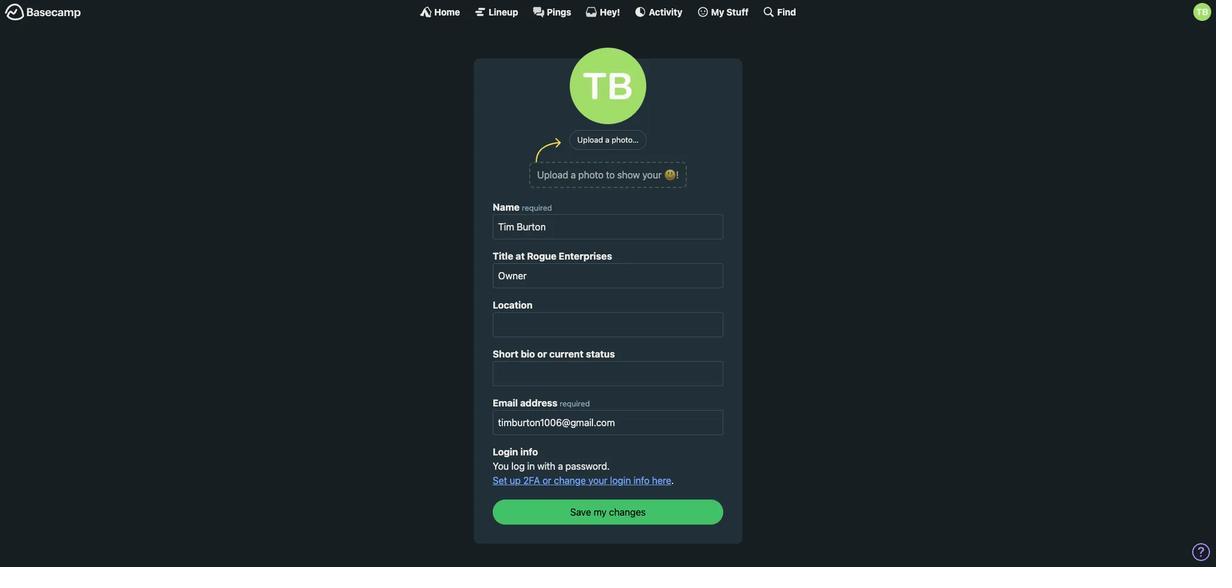 Task type: locate. For each thing, give the bounding box(es) containing it.
0 horizontal spatial info
[[521, 447, 538, 458]]

set up 2fa or change your login info here link
[[493, 475, 672, 486]]

required right address
[[560, 399, 590, 409]]

find button
[[763, 6, 797, 18]]

1 horizontal spatial a
[[571, 169, 576, 180]]

1 horizontal spatial required
[[560, 399, 590, 409]]

a inside button
[[606, 135, 610, 144]]

2 vertical spatial a
[[558, 461, 563, 472]]

upload left photo
[[538, 169, 569, 180]]

your
[[643, 169, 662, 180], [589, 475, 608, 486]]

find
[[778, 6, 797, 17]]

your left "😃!"
[[643, 169, 662, 180]]

info left here
[[634, 475, 650, 486]]

1 vertical spatial your
[[589, 475, 608, 486]]

upload a photo… button
[[569, 130, 648, 150]]

2fa
[[524, 475, 540, 486]]

upload
[[578, 135, 604, 144], [538, 169, 569, 180]]

your inside login info you log in with              a password. set up 2fa or change your login info here .
[[589, 475, 608, 486]]

lineup link
[[475, 6, 519, 18]]

a for photo…
[[606, 135, 610, 144]]

with
[[538, 461, 556, 472]]

0 vertical spatial required
[[522, 203, 552, 212]]

activity
[[649, 6, 683, 17]]

login
[[610, 475, 631, 486]]

1 vertical spatial info
[[634, 475, 650, 486]]

0 vertical spatial upload
[[578, 135, 604, 144]]

0 vertical spatial a
[[606, 135, 610, 144]]

my
[[712, 6, 725, 17]]

None submit
[[493, 500, 724, 525]]

1 vertical spatial required
[[560, 399, 590, 409]]

address
[[521, 398, 558, 409]]

change
[[554, 475, 586, 486]]

activity link
[[635, 6, 683, 18]]

pings button
[[533, 6, 572, 18]]

name
[[493, 202, 520, 212]]

tim burton image
[[1194, 3, 1212, 21]]

a right with
[[558, 461, 563, 472]]

email address required
[[493, 398, 590, 409]]

a
[[606, 135, 610, 144], [571, 169, 576, 180], [558, 461, 563, 472]]

upload inside button
[[578, 135, 604, 144]]

a left photo
[[571, 169, 576, 180]]

0 vertical spatial your
[[643, 169, 662, 180]]

login
[[493, 447, 518, 458]]

0 vertical spatial info
[[521, 447, 538, 458]]

1 vertical spatial a
[[571, 169, 576, 180]]

name required
[[493, 202, 552, 212]]

login info you log in with              a password. set up 2fa or change your login info here .
[[493, 447, 674, 486]]

1 horizontal spatial upload
[[578, 135, 604, 144]]

required right name
[[522, 203, 552, 212]]

here
[[652, 475, 672, 486]]

or
[[538, 349, 547, 360], [543, 475, 552, 486]]

info
[[521, 447, 538, 458], [634, 475, 650, 486]]

you
[[493, 461, 509, 472]]

1 vertical spatial or
[[543, 475, 552, 486]]

or down with
[[543, 475, 552, 486]]

info up in
[[521, 447, 538, 458]]

upload for upload a photo…
[[578, 135, 604, 144]]

tim burton image
[[570, 48, 647, 124]]

lineup
[[489, 6, 519, 17]]

my stuff
[[712, 6, 749, 17]]

0 vertical spatial or
[[538, 349, 547, 360]]

your down "password."
[[589, 475, 608, 486]]

home link
[[420, 6, 460, 18]]

photo
[[579, 169, 604, 180]]

rogue
[[527, 251, 557, 262]]

0 horizontal spatial upload
[[538, 169, 569, 180]]

None text field
[[493, 214, 724, 239]]

required inside email address required
[[560, 399, 590, 409]]

None email field
[[493, 410, 724, 435]]

or right bio
[[538, 349, 547, 360]]

required inside name required
[[522, 203, 552, 212]]

upload left photo…
[[578, 135, 604, 144]]

2 horizontal spatial a
[[606, 135, 610, 144]]

required
[[522, 203, 552, 212], [560, 399, 590, 409]]

1 vertical spatial upload
[[538, 169, 569, 180]]

a left photo…
[[606, 135, 610, 144]]

0 horizontal spatial a
[[558, 461, 563, 472]]

1 horizontal spatial info
[[634, 475, 650, 486]]

title
[[493, 251, 514, 262]]

0 horizontal spatial required
[[522, 203, 552, 212]]

switch accounts image
[[5, 3, 81, 22]]

title at rogue enterprises
[[493, 251, 613, 262]]

my stuff button
[[697, 6, 749, 18]]

0 horizontal spatial your
[[589, 475, 608, 486]]

home
[[435, 6, 460, 17]]

enterprises
[[559, 251, 613, 262]]



Task type: vqa. For each thing, say whether or not it's contained in the screenshot.
Chat
no



Task type: describe. For each thing, give the bounding box(es) containing it.
hey!
[[600, 6, 621, 17]]

in
[[528, 461, 535, 472]]

.
[[672, 475, 674, 486]]

a inside login info you log in with              a password. set up 2fa or change your login info here .
[[558, 461, 563, 472]]

log
[[512, 461, 525, 472]]

stuff
[[727, 6, 749, 17]]

a for photo
[[571, 169, 576, 180]]

to
[[606, 169, 615, 180]]

photo…
[[612, 135, 639, 144]]

location
[[493, 300, 533, 311]]

Location text field
[[493, 312, 724, 337]]

short
[[493, 349, 519, 360]]

status
[[586, 349, 615, 360]]

upload for upload a photo to show your 😃!
[[538, 169, 569, 180]]

set
[[493, 475, 508, 486]]

password.
[[566, 461, 610, 472]]

at
[[516, 251, 525, 262]]

pings
[[547, 6, 572, 17]]

Short bio or current status text field
[[493, 361, 724, 386]]

hey! button
[[586, 6, 621, 18]]

upload a photo…
[[578, 135, 639, 144]]

current
[[550, 349, 584, 360]]

bio
[[521, 349, 535, 360]]

short bio or current status
[[493, 349, 615, 360]]

show
[[618, 169, 640, 180]]

email
[[493, 398, 518, 409]]

or inside login info you log in with              a password. set up 2fa or change your login info here .
[[543, 475, 552, 486]]

upload a photo to show your 😃!
[[538, 169, 679, 180]]

main element
[[0, 0, 1217, 23]]

😃!
[[665, 169, 679, 180]]

1 horizontal spatial your
[[643, 169, 662, 180]]

up
[[510, 475, 521, 486]]

Title at Rogue Enterprises text field
[[493, 263, 724, 288]]



